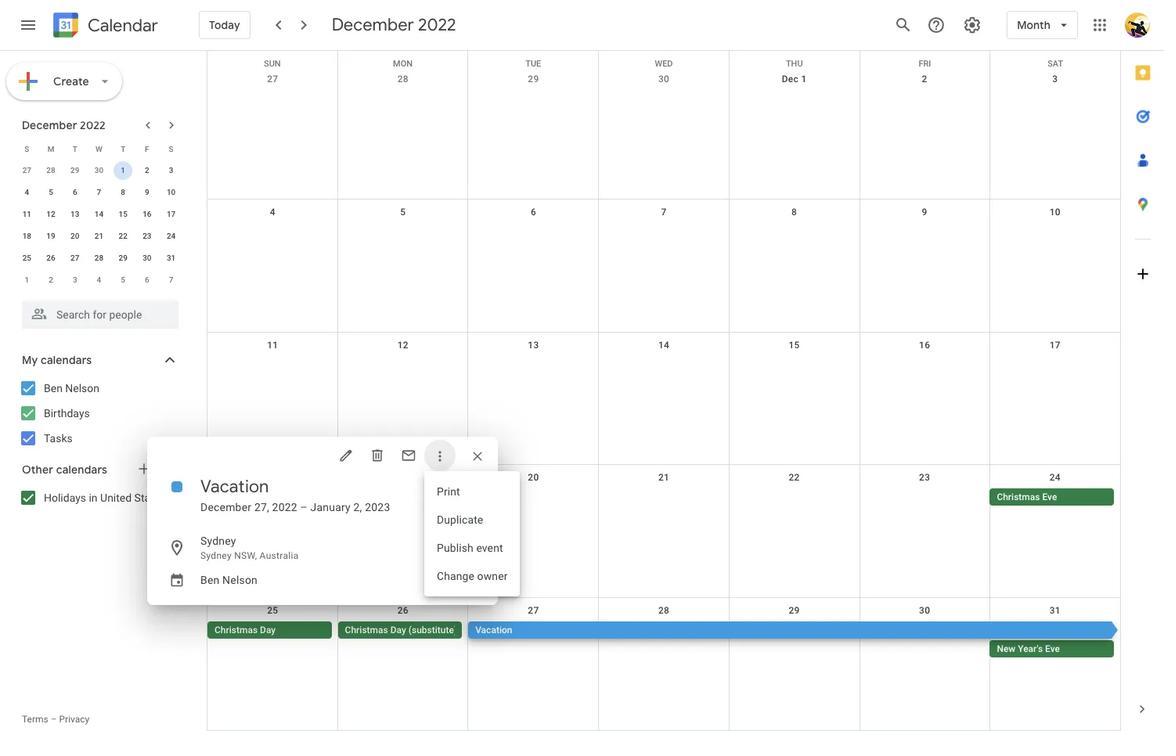 Task type: describe. For each thing, give the bounding box(es) containing it.
print
[[437, 486, 460, 498]]

holidays in united states
[[44, 492, 166, 504]]

december 2022 grid
[[15, 138, 183, 291]]

january 2 element
[[42, 271, 60, 290]]

4 for sun
[[270, 207, 276, 218]]

22 element
[[114, 227, 132, 246]]

row containing sun
[[208, 51, 1121, 69]]

calendar heading
[[85, 14, 158, 36]]

30 element
[[138, 249, 157, 268]]

new year's eve button
[[990, 641, 1114, 658]]

0 horizontal spatial –
[[51, 714, 57, 725]]

nelson inside my calendars list
[[65, 382, 99, 395]]

9 for december 2022
[[145, 188, 149, 197]]

1 cell
[[111, 160, 135, 182]]

my calendars
[[22, 353, 92, 367]]

1 horizontal spatial 16
[[919, 340, 931, 351]]

dec
[[782, 74, 799, 85]]

13 inside december 2022 "grid"
[[71, 210, 79, 218]]

16 inside 16 element
[[143, 210, 152, 218]]

20 element
[[66, 227, 84, 246]]

holidays
[[44, 492, 86, 504]]

new
[[997, 644, 1016, 655]]

january 4 element
[[90, 271, 108, 290]]

31 element
[[162, 249, 181, 268]]

calendars for my calendars
[[41, 353, 92, 367]]

25 inside row group
[[22, 254, 31, 262]]

tue
[[526, 59, 541, 69]]

1 vertical spatial eve
[[1046, 644, 1060, 655]]

november 30 element
[[90, 161, 108, 180]]

row containing s
[[15, 138, 183, 160]]

f
[[145, 144, 149, 153]]

6 for december 2022
[[73, 188, 77, 197]]

privacy link
[[59, 714, 90, 725]]

2 sydney from the top
[[200, 551, 232, 562]]

duplicate
[[437, 514, 484, 527]]

2 vertical spatial 1
[[25, 276, 29, 284]]

9 for sun
[[922, 207, 928, 218]]

1 vertical spatial december 2022
[[22, 118, 106, 132]]

vacation for vacation
[[475, 625, 513, 636]]

vacation for vacation december 27, 2022 – january 2, 2023
[[200, 476, 269, 498]]

23 element
[[138, 227, 157, 246]]

27 element
[[66, 249, 84, 268]]

terms
[[22, 714, 48, 725]]

year's
[[1018, 644, 1043, 655]]

29 up vacation "button"
[[789, 606, 800, 616]]

0 vertical spatial december
[[332, 14, 414, 36]]

australia
[[260, 551, 299, 562]]

13 element
[[66, 205, 84, 224]]

1 horizontal spatial december 2022
[[332, 14, 456, 36]]

5 for december 2022
[[49, 188, 53, 197]]

18 inside row group
[[22, 232, 31, 240]]

nsw,
[[234, 551, 257, 562]]

18 element
[[17, 227, 36, 246]]

create
[[53, 74, 89, 88]]

14 element
[[90, 205, 108, 224]]

1 vertical spatial ben nelson
[[200, 574, 258, 587]]

2 horizontal spatial 2
[[922, 74, 928, 85]]

1 sydney from the top
[[200, 535, 236, 548]]

privacy
[[59, 714, 90, 725]]

mon
[[393, 59, 413, 69]]

10 for sun
[[1050, 207, 1061, 218]]

my
[[22, 353, 38, 367]]

27,
[[254, 502, 269, 514]]

2 t from the left
[[121, 144, 125, 153]]

0 horizontal spatial 2022
[[80, 118, 106, 132]]

1 horizontal spatial 11
[[267, 340, 278, 351]]

29 down tue
[[528, 74, 539, 85]]

1 horizontal spatial 3
[[169, 166, 173, 175]]

options
[[423, 479, 458, 490]]

my calendars list
[[3, 376, 194, 451]]

day for christmas day
[[260, 625, 276, 636]]

calendar
[[88, 14, 158, 36]]

christmas day
[[215, 625, 276, 636]]

2022 inside vacation december 27, 2022 – january 2, 2023
[[272, 502, 297, 514]]

1 vertical spatial 13
[[528, 340, 539, 351]]

0 vertical spatial 2022
[[418, 14, 456, 36]]

19 element
[[42, 227, 60, 246]]

1 vertical spatial nelson
[[222, 574, 258, 587]]

publish event
[[437, 542, 503, 555]]

8 for sun
[[792, 207, 797, 218]]

new year's eve
[[997, 644, 1060, 655]]

22 inside "grid"
[[789, 473, 800, 484]]

19
[[46, 232, 55, 240]]

terms – privacy
[[22, 714, 90, 725]]

month
[[1017, 18, 1051, 32]]

1 vertical spatial 20
[[528, 473, 539, 484]]

delete event image
[[370, 448, 385, 464]]

sun
[[264, 59, 281, 69]]

21 inside row group
[[95, 232, 103, 240]]

christmas eve
[[997, 492, 1058, 503]]

january 7 element
[[162, 271, 181, 290]]

my calendars button
[[3, 348, 194, 373]]

christmas eve button
[[990, 489, 1114, 506]]

december inside vacation december 27, 2022 – january 2, 2023
[[200, 502, 252, 514]]

4 for december 2022
[[25, 188, 29, 197]]

create button
[[6, 63, 122, 100]]

12 inside 12 element
[[46, 210, 55, 218]]

0 horizontal spatial 3
[[73, 276, 77, 284]]

2 vertical spatial 7
[[169, 276, 173, 284]]

(substitute)
[[409, 625, 457, 636]]

26 inside "grid"
[[398, 606, 409, 616]]

fri
[[919, 59, 932, 69]]

states
[[134, 492, 166, 504]]

1 vertical spatial 12
[[398, 340, 409, 351]]

dec 1
[[782, 74, 807, 85]]

0 vertical spatial eve
[[1043, 492, 1058, 503]]

christmas day (substitute)
[[345, 625, 457, 636]]

calendars for other calendars
[[56, 463, 107, 477]]

1 horizontal spatial 15
[[789, 340, 800, 351]]

sydney sydney nsw, australia
[[200, 535, 299, 562]]

wed
[[655, 59, 673, 69]]

january 1 element
[[17, 271, 36, 290]]

10 element
[[162, 183, 181, 202]]

2 vertical spatial 4
[[97, 276, 101, 284]]



Task type: locate. For each thing, give the bounding box(es) containing it.
row group
[[15, 160, 183, 291]]

29 left november 30 element
[[71, 166, 79, 175]]

row containing 1
[[15, 269, 183, 291]]

1 vertical spatial 17
[[1050, 340, 1061, 351]]

1 horizontal spatial 9
[[922, 207, 928, 218]]

christmas for christmas eve
[[997, 492, 1040, 503]]

29 inside 'element'
[[119, 254, 128, 262]]

2 horizontal spatial 3
[[1053, 74, 1058, 85]]

2 day from the left
[[391, 625, 406, 636]]

31 up new year's eve button
[[1050, 606, 1061, 616]]

1 horizontal spatial december
[[200, 502, 252, 514]]

owner
[[477, 570, 508, 583]]

22
[[119, 232, 128, 240], [789, 473, 800, 484]]

0 vertical spatial 20
[[71, 232, 79, 240]]

sydney left nsw,
[[200, 551, 232, 562]]

1 vertical spatial ben
[[200, 574, 220, 587]]

1 horizontal spatial 26
[[398, 606, 409, 616]]

2 horizontal spatial 2022
[[418, 14, 456, 36]]

3
[[1053, 74, 1058, 85], [169, 166, 173, 175], [73, 276, 77, 284]]

thu
[[786, 59, 803, 69]]

4
[[25, 188, 29, 197], [270, 207, 276, 218], [97, 276, 101, 284]]

17 element
[[162, 205, 181, 224]]

2 horizontal spatial 4
[[270, 207, 276, 218]]

vacation
[[200, 476, 269, 498], [475, 625, 513, 636]]

united
[[100, 492, 132, 504]]

1 vertical spatial 21
[[659, 473, 670, 484]]

16
[[143, 210, 152, 218], [919, 340, 931, 351]]

0 horizontal spatial 6
[[73, 188, 77, 197]]

0 vertical spatial nelson
[[65, 382, 99, 395]]

23 inside 23 element
[[143, 232, 152, 240]]

1 horizontal spatial 14
[[659, 340, 670, 351]]

25 up christmas day button
[[267, 606, 278, 616]]

17 inside row group
[[167, 210, 176, 218]]

20 inside "grid"
[[71, 232, 79, 240]]

25
[[22, 254, 31, 262], [267, 606, 278, 616]]

1 day from the left
[[260, 625, 276, 636]]

day
[[260, 625, 276, 636], [391, 625, 406, 636]]

add other calendars image
[[136, 461, 152, 477]]

0 horizontal spatial 21
[[95, 232, 103, 240]]

0 horizontal spatial 5
[[49, 188, 53, 197]]

18 inside "grid"
[[267, 473, 278, 484]]

ben nelson up birthdays in the left bottom of the page
[[44, 382, 99, 395]]

11 inside row group
[[22, 210, 31, 218]]

2 down fri
[[922, 74, 928, 85]]

january 6 element
[[138, 271, 157, 290]]

row group containing 27
[[15, 160, 183, 291]]

0 horizontal spatial december
[[22, 118, 77, 132]]

1 vertical spatial 16
[[919, 340, 931, 351]]

christmas for christmas day (substitute)
[[345, 625, 388, 636]]

8 for december 2022
[[121, 188, 125, 197]]

1 s from the left
[[25, 144, 29, 153]]

12 element
[[42, 205, 60, 224]]

sat
[[1048, 59, 1064, 69]]

10 for december 2022
[[167, 188, 176, 197]]

1 horizontal spatial 25
[[267, 606, 278, 616]]

1 horizontal spatial 4
[[97, 276, 101, 284]]

1 vertical spatial 7
[[661, 207, 667, 218]]

0 horizontal spatial 10
[[167, 188, 176, 197]]

0 horizontal spatial 7
[[97, 188, 101, 197]]

2 vertical spatial 3
[[73, 276, 77, 284]]

december down the vacation heading
[[200, 502, 252, 514]]

cell
[[208, 489, 338, 508], [338, 489, 468, 508], [468, 489, 599, 508], [599, 489, 729, 508], [729, 489, 860, 508], [860, 489, 990, 508], [599, 622, 729, 660], [729, 622, 860, 660], [860, 622, 990, 660]]

1
[[801, 74, 807, 85], [121, 166, 125, 175], [25, 276, 29, 284]]

1 horizontal spatial –
[[300, 502, 308, 514]]

vacation heading
[[200, 476, 269, 498]]

1 vertical spatial 5
[[400, 207, 406, 218]]

1 vertical spatial 26
[[398, 606, 409, 616]]

vacation button
[[468, 622, 1121, 639]]

21
[[95, 232, 103, 240], [659, 473, 670, 484]]

ben nelson inside my calendars list
[[44, 382, 99, 395]]

vacation down owner in the bottom left of the page
[[475, 625, 513, 636]]

christmas
[[997, 492, 1040, 503], [215, 625, 258, 636], [345, 625, 388, 636]]

january 3 element
[[66, 271, 84, 290]]

0 horizontal spatial 31
[[167, 254, 176, 262]]

menu containing print
[[424, 472, 520, 597]]

0 horizontal spatial day
[[260, 625, 276, 636]]

0 horizontal spatial 22
[[119, 232, 128, 240]]

december 2022
[[332, 14, 456, 36], [22, 118, 106, 132]]

0 vertical spatial 24
[[167, 232, 176, 240]]

december up m
[[22, 118, 77, 132]]

december
[[332, 14, 414, 36], [22, 118, 77, 132], [200, 502, 252, 514]]

1 horizontal spatial 12
[[398, 340, 409, 351]]

31 inside row group
[[167, 254, 176, 262]]

1 vertical spatial 31
[[1050, 606, 1061, 616]]

christmas day (substitute) button
[[338, 622, 462, 639]]

0 vertical spatial 6
[[73, 188, 77, 197]]

0 horizontal spatial 4
[[25, 188, 29, 197]]

1 right dec
[[801, 74, 807, 85]]

24 inside row group
[[167, 232, 176, 240]]

2 horizontal spatial 7
[[661, 207, 667, 218]]

23 inside "grid"
[[919, 473, 931, 484]]

9 inside "grid"
[[922, 207, 928, 218]]

terms link
[[22, 714, 48, 725]]

–
[[300, 502, 308, 514], [51, 714, 57, 725]]

0 vertical spatial 1
[[801, 74, 807, 85]]

– left "january"
[[300, 502, 308, 514]]

18 down 11 element
[[22, 232, 31, 240]]

1 vertical spatial 3
[[169, 166, 173, 175]]

1 horizontal spatial 7
[[169, 276, 173, 284]]

other calendars button
[[3, 457, 194, 482]]

0 horizontal spatial ben
[[44, 382, 63, 395]]

1 vertical spatial 9
[[922, 207, 928, 218]]

ben nelson down nsw,
[[200, 574, 258, 587]]

november 28 element
[[42, 161, 60, 180]]

31
[[167, 254, 176, 262], [1050, 606, 1061, 616]]

january
[[311, 502, 351, 514]]

w
[[96, 144, 102, 153]]

25 inside "grid"
[[267, 606, 278, 616]]

0 horizontal spatial vacation
[[200, 476, 269, 498]]

month button
[[1007, 6, 1078, 44]]

20
[[71, 232, 79, 240], [528, 473, 539, 484]]

26 down the 19 'element'
[[46, 254, 55, 262]]

settings menu image
[[963, 16, 982, 34]]

18
[[22, 232, 31, 240], [267, 473, 278, 484]]

s
[[25, 144, 29, 153], [169, 144, 174, 153]]

21 inside "grid"
[[659, 473, 670, 484]]

vacation up 27,
[[200, 476, 269, 498]]

24 up christmas eve button
[[1050, 473, 1061, 484]]

vacation inside vacation "button"
[[475, 625, 513, 636]]

3 down 27 element
[[73, 276, 77, 284]]

1 t from the left
[[73, 144, 77, 153]]

0 vertical spatial 9
[[145, 188, 149, 197]]

29
[[528, 74, 539, 85], [71, 166, 79, 175], [119, 254, 128, 262], [789, 606, 800, 616]]

26
[[46, 254, 55, 262], [398, 606, 409, 616]]

0 vertical spatial 10
[[167, 188, 176, 197]]

tab list
[[1121, 51, 1165, 688]]

christmas inside christmas day (substitute) button
[[345, 625, 388, 636]]

2022
[[418, 14, 456, 36], [80, 118, 106, 132], [272, 502, 297, 514]]

11
[[22, 210, 31, 218], [267, 340, 278, 351]]

0 vertical spatial ben nelson
[[44, 382, 99, 395]]

26 inside row group
[[46, 254, 55, 262]]

1 vertical spatial –
[[51, 714, 57, 725]]

1 horizontal spatial 20
[[528, 473, 539, 484]]

1 vertical spatial 23
[[919, 473, 931, 484]]

28 element
[[90, 249, 108, 268]]

other calendars
[[22, 463, 107, 477]]

11 element
[[17, 205, 36, 224]]

tasks
[[44, 432, 73, 445]]

8 inside row group
[[121, 188, 125, 197]]

0 horizontal spatial s
[[25, 144, 29, 153]]

2 down 26 element
[[49, 276, 53, 284]]

m
[[48, 144, 54, 153]]

1 vertical spatial 2
[[145, 166, 149, 175]]

ben inside my calendars list
[[44, 382, 63, 395]]

2 s from the left
[[169, 144, 174, 153]]

7 for sun
[[661, 207, 667, 218]]

day for christmas day (substitute)
[[391, 625, 406, 636]]

5
[[49, 188, 53, 197], [400, 207, 406, 218], [121, 276, 125, 284]]

t up 1 cell
[[121, 144, 125, 153]]

ben down sydney sydney nsw, australia
[[200, 574, 220, 587]]

other
[[22, 463, 53, 477]]

change
[[437, 570, 475, 583]]

14
[[95, 210, 103, 218], [659, 340, 670, 351]]

14 inside "element"
[[95, 210, 103, 218]]

support image
[[927, 16, 946, 34]]

christmas day button
[[208, 622, 332, 639]]

26 element
[[42, 249, 60, 268]]

18 up 27,
[[267, 473, 278, 484]]

10
[[167, 188, 176, 197], [1050, 207, 1061, 218]]

– inside vacation december 27, 2022 – january 2, 2023
[[300, 502, 308, 514]]

nelson
[[65, 382, 99, 395], [222, 574, 258, 587]]

vacation inside vacation december 27, 2022 – january 2, 2023
[[200, 476, 269, 498]]

1 inside cell
[[121, 166, 125, 175]]

1 horizontal spatial 22
[[789, 473, 800, 484]]

0 horizontal spatial 15
[[119, 210, 128, 218]]

nelson up birthdays in the left bottom of the page
[[65, 382, 99, 395]]

0 vertical spatial 18
[[22, 232, 31, 240]]

vacation december 27, 2022 – january 2, 2023
[[200, 476, 390, 514]]

s up november 27 element
[[25, 144, 29, 153]]

23
[[143, 232, 152, 240], [919, 473, 931, 484]]

sydney up nsw,
[[200, 535, 236, 548]]

1 horizontal spatial 2022
[[272, 502, 297, 514]]

t up the november 29 element
[[73, 144, 77, 153]]

0 horizontal spatial nelson
[[65, 382, 99, 395]]

9 inside row group
[[145, 188, 149, 197]]

29 element
[[114, 249, 132, 268]]

15 inside 15 element
[[119, 210, 128, 218]]

1 horizontal spatial 13
[[528, 340, 539, 351]]

0 horizontal spatial december 2022
[[22, 118, 106, 132]]

31 down 24 element
[[167, 254, 176, 262]]

9
[[145, 188, 149, 197], [922, 207, 928, 218]]

2,
[[354, 502, 362, 514]]

publish
[[437, 542, 474, 555]]

15
[[119, 210, 128, 218], [789, 340, 800, 351]]

1 right november 30 element
[[121, 166, 125, 175]]

7 for december 2022
[[97, 188, 101, 197]]

24 inside "grid"
[[1050, 473, 1061, 484]]

day left the (substitute)
[[391, 625, 406, 636]]

calendar element
[[50, 9, 158, 44]]

1 vertical spatial december
[[22, 118, 77, 132]]

email event details image
[[401, 448, 417, 464]]

2 vertical spatial 6
[[145, 276, 149, 284]]

t
[[73, 144, 77, 153], [121, 144, 125, 153]]

1 horizontal spatial t
[[121, 144, 125, 153]]

ben
[[44, 382, 63, 395], [200, 574, 220, 587]]

8 inside "grid"
[[792, 207, 797, 218]]

calendars up in
[[56, 463, 107, 477]]

1 horizontal spatial 2
[[145, 166, 149, 175]]

– right terms
[[51, 714, 57, 725]]

1 vertical spatial 2022
[[80, 118, 106, 132]]

calendars right my at the left of page
[[41, 353, 92, 367]]

0 horizontal spatial ben nelson
[[44, 382, 99, 395]]

1 vertical spatial 1
[[121, 166, 125, 175]]

christmas inside christmas eve button
[[997, 492, 1040, 503]]

main drawer image
[[19, 16, 38, 34]]

0 vertical spatial 26
[[46, 254, 55, 262]]

2
[[922, 74, 928, 85], [145, 166, 149, 175], [49, 276, 53, 284]]

2 horizontal spatial christmas
[[997, 492, 1040, 503]]

0 vertical spatial sydney
[[200, 535, 236, 548]]

None search field
[[0, 294, 194, 329]]

25 element
[[17, 249, 36, 268]]

16 element
[[138, 205, 157, 224]]

1 vertical spatial vacation
[[475, 625, 513, 636]]

eve
[[1043, 492, 1058, 503], [1046, 644, 1060, 655]]

0 horizontal spatial 16
[[143, 210, 152, 218]]

29 down 22 element
[[119, 254, 128, 262]]

22 inside row group
[[119, 232, 128, 240]]

december 2022 up m
[[22, 118, 106, 132]]

birthdays
[[44, 407, 90, 420]]

november 27 element
[[17, 161, 36, 180]]

in
[[89, 492, 98, 504]]

1 horizontal spatial ben
[[200, 574, 220, 587]]

1 vertical spatial 14
[[659, 340, 670, 351]]

8
[[121, 188, 125, 197], [792, 207, 797, 218]]

ben down the my calendars
[[44, 382, 63, 395]]

6
[[73, 188, 77, 197], [531, 207, 536, 218], [145, 276, 149, 284]]

0 vertical spatial 12
[[46, 210, 55, 218]]

0 vertical spatial 17
[[167, 210, 176, 218]]

1 horizontal spatial 5
[[121, 276, 125, 284]]

1 horizontal spatial ben nelson
[[200, 574, 258, 587]]

3 up 10 element
[[169, 166, 173, 175]]

grid containing 27
[[207, 51, 1121, 731]]

5 for sun
[[400, 207, 406, 218]]

28
[[398, 74, 409, 85], [46, 166, 55, 175], [95, 254, 103, 262], [659, 606, 670, 616]]

0 vertical spatial 22
[[119, 232, 128, 240]]

january 5 element
[[114, 271, 132, 290]]

grid
[[207, 51, 1121, 731]]

30
[[659, 74, 670, 85], [95, 166, 103, 175], [143, 254, 152, 262], [919, 606, 931, 616]]

christmas for christmas day
[[215, 625, 258, 636]]

0 vertical spatial 2
[[922, 74, 928, 85]]

christmas inside christmas day button
[[215, 625, 258, 636]]

change owner
[[437, 570, 508, 583]]

today
[[209, 18, 240, 32]]

row
[[208, 51, 1121, 69], [208, 67, 1121, 200], [15, 138, 183, 160], [15, 160, 183, 182], [15, 182, 183, 204], [208, 200, 1121, 333], [15, 204, 183, 226], [15, 226, 183, 247], [15, 247, 183, 269], [15, 269, 183, 291], [208, 333, 1121, 465], [208, 465, 1121, 598], [208, 598, 1121, 731]]

december 2022 up mon
[[332, 14, 456, 36]]

25 down 18 element
[[22, 254, 31, 262]]

10 inside row group
[[167, 188, 176, 197]]

3 down sat
[[1053, 74, 1058, 85]]

december up mon
[[332, 14, 414, 36]]

Search for people text field
[[31, 301, 169, 329]]

s right f
[[169, 144, 174, 153]]

2 vertical spatial 2
[[49, 276, 53, 284]]

1 horizontal spatial s
[[169, 144, 174, 153]]

17
[[167, 210, 176, 218], [1050, 340, 1061, 351]]

0 horizontal spatial 23
[[143, 232, 152, 240]]

1 horizontal spatial day
[[391, 625, 406, 636]]

1 horizontal spatial 31
[[1050, 606, 1061, 616]]

13
[[71, 210, 79, 218], [528, 340, 539, 351]]

event
[[476, 542, 503, 555]]

5 inside january 5 element
[[121, 276, 125, 284]]

1 down '25' element
[[25, 276, 29, 284]]

2 horizontal spatial december
[[332, 14, 414, 36]]

calendars
[[41, 353, 92, 367], [56, 463, 107, 477]]

0 horizontal spatial 17
[[167, 210, 176, 218]]

menu
[[424, 472, 520, 597]]

26 up the 'christmas day (substitute)'
[[398, 606, 409, 616]]

day down australia
[[260, 625, 276, 636]]

1 vertical spatial 4
[[270, 207, 276, 218]]

24 down the 17 element
[[167, 232, 176, 240]]

21 element
[[90, 227, 108, 246]]

0 horizontal spatial 2
[[49, 276, 53, 284]]

0 vertical spatial 8
[[121, 188, 125, 197]]

today button
[[199, 6, 250, 44]]

2 down f
[[145, 166, 149, 175]]

0 horizontal spatial 20
[[71, 232, 79, 240]]

0 vertical spatial 14
[[95, 210, 103, 218]]

nelson down nsw,
[[222, 574, 258, 587]]

1 horizontal spatial 21
[[659, 473, 670, 484]]

november 29 element
[[66, 161, 84, 180]]

24
[[167, 232, 176, 240], [1050, 473, 1061, 484]]

6 for sun
[[531, 207, 536, 218]]

0 horizontal spatial 12
[[46, 210, 55, 218]]

ben nelson
[[44, 382, 99, 395], [200, 574, 258, 587]]

2023
[[365, 502, 390, 514]]

15 element
[[114, 205, 132, 224]]

5 inside "grid"
[[400, 207, 406, 218]]

sydney
[[200, 535, 236, 548], [200, 551, 232, 562]]

24 element
[[162, 227, 181, 246]]



Task type: vqa. For each thing, say whether or not it's contained in the screenshot.
the "1:37am"
no



